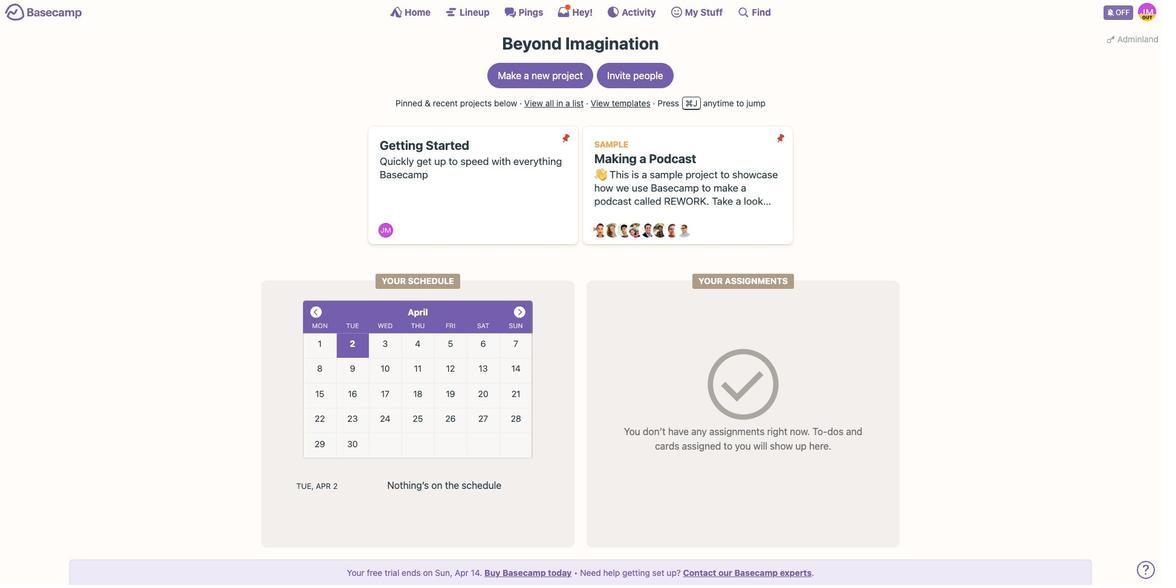 Task type: describe. For each thing, give the bounding box(es) containing it.
nicole katz image
[[653, 223, 667, 238]]

main element
[[0, 0, 1161, 24]]

jennifer young image
[[629, 223, 644, 238]]

josh fiske image
[[641, 223, 656, 238]]

1 horizontal spatial jer mill image
[[1138, 3, 1156, 21]]

keyboard shortcut: ⌘ + / image
[[737, 6, 749, 18]]

0 horizontal spatial jer mill image
[[379, 223, 393, 238]]

jared davis image
[[617, 223, 632, 238]]

steve marsh image
[[665, 223, 679, 238]]



Task type: vqa. For each thing, say whether or not it's contained in the screenshot.
ideas,
no



Task type: locate. For each thing, give the bounding box(es) containing it.
annie bryan image
[[593, 223, 608, 238]]

cheryl walters image
[[605, 223, 620, 238]]

switch accounts image
[[5, 3, 82, 22]]

1 vertical spatial jer mill image
[[379, 223, 393, 238]]

0 vertical spatial jer mill image
[[1138, 3, 1156, 21]]

jer mill image
[[1138, 3, 1156, 21], [379, 223, 393, 238]]

victor cooper image
[[677, 223, 691, 238]]



